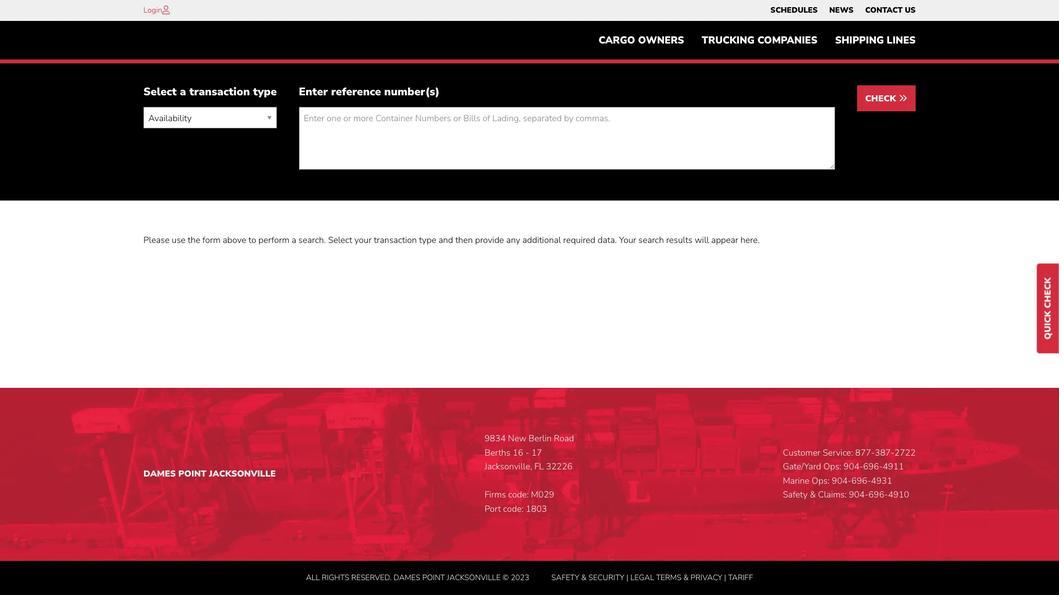 Task type: locate. For each thing, give the bounding box(es) containing it.
1 vertical spatial menu bar
[[590, 29, 925, 52]]

cargo
[[599, 34, 635, 47]]

login
[[143, 5, 162, 15]]

& inside 'customer service: 877-387-2722 gate/yard ops: 904-696-4911 marine ops: 904-696-4931 safety & claims: 904-696-4910'
[[810, 490, 816, 502]]

menu bar
[[765, 3, 921, 18], [590, 29, 925, 52]]

berlin
[[529, 433, 552, 445]]

0 horizontal spatial safety
[[551, 573, 579, 583]]

&
[[810, 490, 816, 502], [581, 573, 586, 583], [683, 573, 689, 583]]

safety down the marine
[[783, 490, 808, 502]]

ops: down service: at the bottom
[[823, 461, 841, 473]]

menu bar containing cargo owners
[[590, 29, 925, 52]]

16
[[513, 447, 523, 459]]

1 horizontal spatial point
[[422, 573, 445, 583]]

dames point jacksonville
[[143, 468, 276, 480]]

type left and
[[419, 235, 436, 247]]

lines
[[887, 34, 916, 47]]

type
[[253, 85, 277, 99], [419, 235, 436, 247]]

point
[[178, 468, 207, 480], [422, 573, 445, 583]]

marine
[[783, 475, 810, 488]]

1 horizontal spatial check
[[1042, 278, 1054, 309]]

check button
[[857, 86, 916, 112]]

904- up claims:
[[832, 475, 851, 488]]

code:
[[508, 490, 529, 502], [503, 504, 524, 516]]

quick
[[1042, 311, 1054, 340]]

904-
[[844, 461, 863, 473], [832, 475, 851, 488], [849, 490, 868, 502]]

contact
[[865, 5, 903, 15]]

2023
[[511, 573, 529, 583]]

your
[[619, 235, 636, 247]]

0 horizontal spatial jacksonville
[[209, 468, 276, 480]]

all rights reserved. dames point jacksonville © 2023
[[306, 573, 529, 583]]

berths
[[485, 447, 511, 459]]

0 vertical spatial a
[[180, 85, 186, 99]]

customer service: 877-387-2722 gate/yard ops: 904-696-4911 marine ops: 904-696-4931 safety & claims: 904-696-4910
[[783, 447, 916, 502]]

footer
[[0, 388, 1059, 596]]

0 horizontal spatial select
[[143, 85, 177, 99]]

check inside button
[[865, 93, 899, 105]]

877-
[[855, 447, 875, 459]]

0 horizontal spatial transaction
[[189, 85, 250, 99]]

0 vertical spatial point
[[178, 468, 207, 480]]

jacksonville,
[[485, 461, 532, 473]]

schedules
[[771, 5, 818, 15]]

safety left security
[[551, 573, 579, 583]]

news
[[829, 5, 854, 15]]

trucking companies link
[[693, 29, 826, 52]]

trucking companies
[[702, 34, 817, 47]]

road
[[554, 433, 574, 445]]

1 vertical spatial code:
[[503, 504, 524, 516]]

1 vertical spatial jacksonville
[[447, 573, 501, 583]]

0 vertical spatial safety
[[783, 490, 808, 502]]

tariff
[[728, 573, 753, 583]]

1 horizontal spatial |
[[724, 573, 726, 583]]

1 horizontal spatial &
[[683, 573, 689, 583]]

will
[[695, 235, 709, 247]]

select
[[143, 85, 177, 99], [328, 235, 352, 247]]

904- down 877-
[[844, 461, 863, 473]]

code: up 1803
[[508, 490, 529, 502]]

menu bar up shipping
[[765, 3, 921, 18]]

0 vertical spatial menu bar
[[765, 3, 921, 18]]

1 vertical spatial ops:
[[812, 475, 830, 488]]

0 vertical spatial dames
[[143, 468, 176, 480]]

2 | from the left
[[724, 573, 726, 583]]

1 horizontal spatial safety
[[783, 490, 808, 502]]

1 horizontal spatial select
[[328, 235, 352, 247]]

| left legal in the bottom right of the page
[[626, 573, 628, 583]]

use
[[172, 235, 186, 247]]

2 horizontal spatial &
[[810, 490, 816, 502]]

0 horizontal spatial |
[[626, 573, 628, 583]]

1 horizontal spatial type
[[419, 235, 436, 247]]

transaction
[[189, 85, 250, 99], [374, 235, 417, 247]]

firms code:  m029 port code:  1803
[[485, 490, 554, 516]]

0 horizontal spatial a
[[180, 85, 186, 99]]

code: right port
[[503, 504, 524, 516]]

user image
[[162, 6, 170, 14]]

menu bar down schedules link
[[590, 29, 925, 52]]

1 vertical spatial transaction
[[374, 235, 417, 247]]

reserved.
[[351, 573, 392, 583]]

customer
[[783, 447, 821, 459]]

17
[[531, 447, 542, 459]]

check
[[865, 93, 899, 105], [1042, 278, 1054, 309]]

-
[[526, 447, 529, 459]]

m029
[[531, 490, 554, 502]]

1 vertical spatial dames
[[394, 573, 420, 583]]

4931
[[871, 475, 892, 488]]

& right terms
[[683, 573, 689, 583]]

shipping
[[835, 34, 884, 47]]

0 horizontal spatial dames
[[143, 468, 176, 480]]

1 horizontal spatial transaction
[[374, 235, 417, 247]]

1 vertical spatial 904-
[[832, 475, 851, 488]]

1 vertical spatial 696-
[[851, 475, 871, 488]]

0 horizontal spatial check
[[865, 93, 899, 105]]

ops: up claims:
[[812, 475, 830, 488]]

dames
[[143, 468, 176, 480], [394, 573, 420, 583]]

number(s)
[[384, 85, 440, 99]]

jacksonville
[[209, 468, 276, 480], [447, 573, 501, 583]]

ops:
[[823, 461, 841, 473], [812, 475, 830, 488]]

appear
[[711, 235, 738, 247]]

1 | from the left
[[626, 573, 628, 583]]

& left security
[[581, 573, 586, 583]]

new
[[508, 433, 526, 445]]

904- right claims:
[[849, 490, 868, 502]]

| left tariff link
[[724, 573, 726, 583]]

2 vertical spatial 904-
[[849, 490, 868, 502]]

Enter reference number(s) text field
[[299, 107, 835, 170]]

rights
[[322, 573, 349, 583]]

0 vertical spatial type
[[253, 85, 277, 99]]

terms
[[656, 573, 682, 583]]

|
[[626, 573, 628, 583], [724, 573, 726, 583]]

& left claims:
[[810, 490, 816, 502]]

all
[[306, 573, 320, 583]]

type left enter
[[253, 85, 277, 99]]

0 vertical spatial jacksonville
[[209, 468, 276, 480]]

0 vertical spatial code:
[[508, 490, 529, 502]]

claims:
[[818, 490, 847, 502]]

0 vertical spatial ops:
[[823, 461, 841, 473]]

1 vertical spatial a
[[292, 235, 296, 247]]

2722
[[895, 447, 916, 459]]

quick check link
[[1037, 264, 1059, 354]]

0 vertical spatial check
[[865, 93, 899, 105]]



Task type: vqa. For each thing, say whether or not it's contained in the screenshot.
leftmost Select
yes



Task type: describe. For each thing, give the bounding box(es) containing it.
contact us
[[865, 5, 916, 15]]

firms
[[485, 490, 506, 502]]

then
[[455, 235, 473, 247]]

0 vertical spatial 904-
[[844, 461, 863, 473]]

32226
[[546, 461, 573, 473]]

4911
[[883, 461, 904, 473]]

cargo owners
[[599, 34, 684, 47]]

any
[[506, 235, 520, 247]]

shipping lines
[[835, 34, 916, 47]]

owners
[[638, 34, 684, 47]]

1 vertical spatial point
[[422, 573, 445, 583]]

above
[[223, 235, 246, 247]]

results
[[666, 235, 693, 247]]

cargo owners link
[[590, 29, 693, 52]]

quick check
[[1042, 278, 1054, 340]]

0 vertical spatial transaction
[[189, 85, 250, 99]]

0 vertical spatial 696-
[[863, 461, 883, 473]]

safety inside 'customer service: 877-387-2722 gate/yard ops: 904-696-4911 marine ops: 904-696-4931 safety & claims: 904-696-4910'
[[783, 490, 808, 502]]

please
[[143, 235, 170, 247]]

menu bar containing schedules
[[765, 3, 921, 18]]

1 vertical spatial check
[[1042, 278, 1054, 309]]

search.
[[298, 235, 326, 247]]

footer containing 9834 new berlin road
[[0, 388, 1059, 596]]

0 horizontal spatial point
[[178, 468, 207, 480]]

form
[[202, 235, 221, 247]]

387-
[[875, 447, 895, 459]]

fl
[[534, 461, 544, 473]]

security
[[588, 573, 624, 583]]

0 horizontal spatial &
[[581, 573, 586, 583]]

0 vertical spatial select
[[143, 85, 177, 99]]

and
[[438, 235, 453, 247]]

privacy
[[691, 573, 722, 583]]

9834 new berlin road berths 16 - 17 jacksonville, fl 32226
[[485, 433, 574, 473]]

port
[[485, 504, 501, 516]]

search
[[639, 235, 664, 247]]

news link
[[829, 3, 854, 18]]

4910
[[888, 490, 909, 502]]

1 vertical spatial type
[[419, 235, 436, 247]]

©
[[503, 573, 509, 583]]

safety & security link
[[551, 573, 624, 583]]

trucking
[[702, 34, 755, 47]]

angle double right image
[[899, 94, 907, 103]]

gate/yard
[[783, 461, 821, 473]]

companies
[[757, 34, 817, 47]]

1 horizontal spatial a
[[292, 235, 296, 247]]

1803
[[526, 504, 547, 516]]

data.
[[598, 235, 617, 247]]

1 vertical spatial safety
[[551, 573, 579, 583]]

1 horizontal spatial dames
[[394, 573, 420, 583]]

0 horizontal spatial type
[[253, 85, 277, 99]]

2 vertical spatial 696-
[[868, 490, 888, 502]]

login link
[[143, 5, 162, 15]]

1 vertical spatial select
[[328, 235, 352, 247]]

to
[[248, 235, 256, 247]]

the
[[188, 235, 200, 247]]

here.
[[741, 235, 760, 247]]

1 horizontal spatial jacksonville
[[447, 573, 501, 583]]

service:
[[823, 447, 853, 459]]

enter reference number(s)
[[299, 85, 440, 99]]

9834
[[485, 433, 506, 445]]

your
[[354, 235, 372, 247]]

contact us link
[[865, 3, 916, 18]]

enter
[[299, 85, 328, 99]]

tariff link
[[728, 573, 753, 583]]

reference
[[331, 85, 381, 99]]

schedules link
[[771, 3, 818, 18]]

provide
[[475, 235, 504, 247]]

perform
[[258, 235, 289, 247]]

please use the form above to perform a search. select your transaction type and then provide any additional required data. your search results will appear here.
[[143, 235, 760, 247]]

legal terms & privacy link
[[630, 573, 722, 583]]

legal
[[630, 573, 654, 583]]

safety & security | legal terms & privacy | tariff
[[551, 573, 753, 583]]

select a transaction type
[[143, 85, 277, 99]]

shipping lines link
[[826, 29, 925, 52]]

additional
[[522, 235, 561, 247]]

us
[[905, 5, 916, 15]]

required
[[563, 235, 595, 247]]



